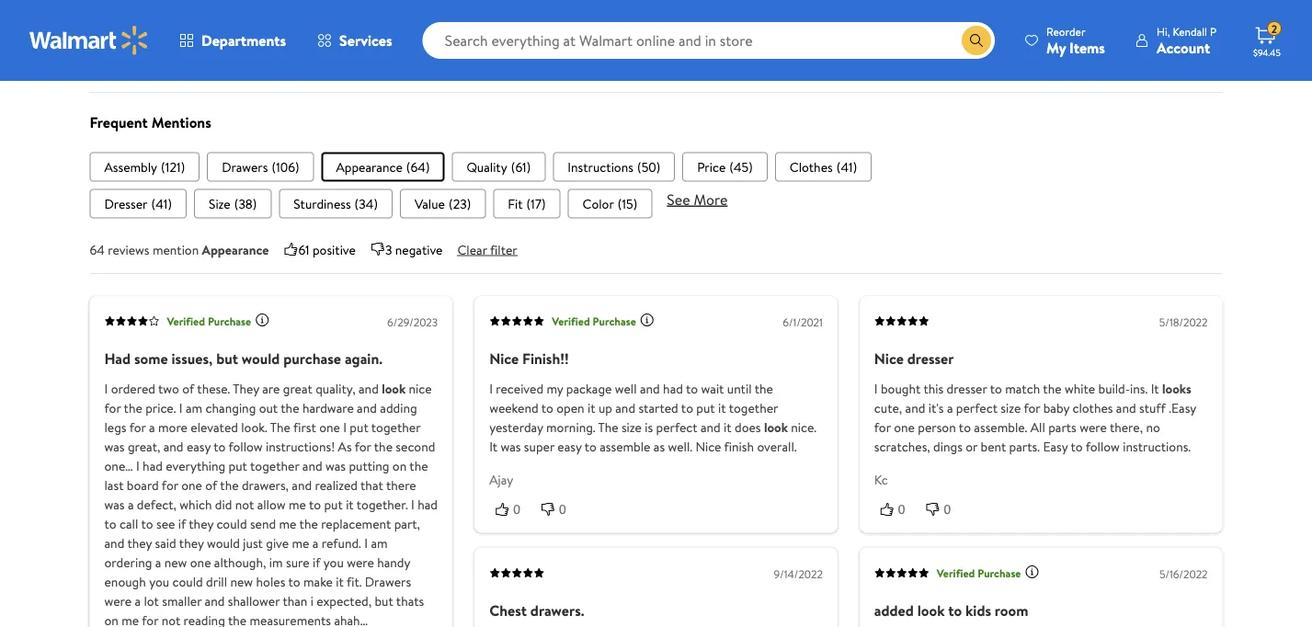 Task type: vqa. For each thing, say whether or not it's contained in the screenshot.


Task type: describe. For each thing, give the bounding box(es) containing it.
0 horizontal spatial if
[[178, 514, 186, 532]]

there
[[386, 476, 416, 494]]

1 horizontal spatial together
[[371, 418, 421, 436]]

drill
[[206, 572, 227, 590]]

a left more
[[149, 418, 155, 436]]

and down more
[[163, 437, 184, 455]]

i down the replacement
[[364, 534, 368, 552]]

(64)
[[406, 158, 430, 175]]

a up the call
[[128, 495, 134, 513]]

sturdiness (34)
[[294, 194, 378, 212]]

0 horizontal spatial but
[[216, 348, 238, 369]]

2 horizontal spatial verified
[[937, 565, 975, 581]]

1 horizontal spatial new
[[230, 572, 253, 590]]

to down the realized
[[309, 495, 321, 513]]

5/18/2022
[[1160, 314, 1208, 330]]

list item containing appearance
[[321, 152, 445, 181]]

list item containing clothes
[[775, 152, 872, 181]]

they down the call
[[127, 534, 152, 552]]

dresser
[[104, 194, 148, 212]]

great
[[283, 379, 313, 397]]

size (38)
[[209, 194, 257, 212]]

im
[[269, 553, 283, 571]]

verified purchase information image for 6/1/2021
[[640, 313, 655, 328]]

as
[[654, 437, 665, 455]]

to up "or"
[[959, 418, 971, 436]]

as
[[338, 437, 352, 455]]

6/1/2021
[[783, 314, 823, 330]]

it's
[[929, 399, 944, 416]]

for down lot
[[142, 611, 158, 627]]

put inside i received my package well and had to wait until the weekend to open it up and started to put it together yesterday morning. the size is perfect and it does
[[697, 399, 715, 416]]

it left up
[[588, 399, 596, 416]]

me up 'give'
[[279, 514, 297, 532]]

does
[[735, 418, 761, 436]]

call
[[120, 514, 138, 532]]

was down last
[[104, 495, 125, 513]]

and down again.
[[359, 379, 379, 397]]

i ordered two of these. they are great quality, and look
[[104, 379, 406, 397]]

it left the fit. at the bottom
[[336, 572, 344, 590]]

more
[[694, 189, 728, 209]]

1 horizontal spatial had
[[418, 495, 438, 513]]

a left lot
[[135, 592, 141, 610]]

list item containing color
[[568, 189, 652, 218]]

0 horizontal spatial together
[[250, 456, 299, 474]]

1 vertical spatial appearance
[[202, 240, 269, 258]]

to down elevated
[[214, 437, 226, 455]]

had some issues, but would purchase again.
[[104, 348, 383, 369]]

1 vertical spatial could
[[173, 572, 203, 590]]

a down said
[[155, 553, 161, 571]]

or
[[966, 437, 978, 455]]

list item containing drawers
[[207, 152, 314, 181]]

weekend
[[489, 399, 539, 416]]

for up legs
[[104, 399, 121, 416]]

fit (17)
[[508, 194, 546, 212]]

more
[[158, 418, 188, 436]]

see more button
[[667, 189, 728, 209]]

i inside i bought this dresser to match the white build-ins. it looks cute, and it's a perfect size for baby clothes and stuff .easy for one person to assemble. all parts were there, no scratches, dings or bent parts. easy to follow instructions.
[[874, 379, 878, 397]]

6/29/2023
[[387, 314, 438, 330]]

and left the realized
[[292, 476, 312, 494]]

and down drill
[[205, 592, 225, 610]]

the inside i bought this dresser to match the white build-ins. it looks cute, and it's a perfect size for baby clothes and stuff .easy for one person to assemble. all parts were there, no scratches, dings or bent parts. easy to follow instructions.
[[1043, 379, 1062, 397]]

perfect inside i received my package well and had to wait until the weekend to open it up and started to put it together yesterday morning. the size is perfect and it does
[[656, 418, 698, 436]]

it down wait
[[718, 399, 726, 416]]

clear filter button
[[458, 240, 518, 258]]

these.
[[197, 379, 230, 397]]

dresser inside i bought this dresser to match the white build-ins. it looks cute, and it's a perfect size for baby clothes and stuff .easy for one person to assemble. all parts were there, no scratches, dings or bent parts. easy to follow instructions.
[[947, 379, 987, 397]]

reorder
[[1047, 23, 1086, 39]]

assemble
[[600, 437, 651, 455]]

drawers inside "list item"
[[222, 158, 268, 175]]

drawers (106)
[[222, 158, 299, 175]]

size inside i bought this dresser to match the white build-ins. it looks cute, and it's a perfect size for baby clothes and stuff .easy for one person to assemble. all parts were there, no scratches, dings or bent parts. easy to follow instructions.
[[1001, 399, 1021, 416]]

replacement
[[321, 514, 391, 532]]

0 for third the "0" 'button'
[[898, 502, 906, 517]]

dresser (41)
[[104, 194, 172, 212]]

cute,
[[874, 399, 902, 416]]

verified for finish!!
[[552, 313, 590, 329]]

added
[[874, 600, 914, 621]]

assembly (121)
[[104, 158, 185, 175]]

for down "cute,"
[[874, 418, 891, 436]]

3 0 button from the left
[[874, 500, 920, 518]]

yesterday
[[489, 418, 543, 436]]

adding
[[380, 399, 417, 416]]

clothes (41)
[[790, 158, 857, 175]]

and down well
[[615, 399, 636, 416]]

allow
[[257, 495, 286, 513]]

and left does
[[701, 418, 721, 436]]

looks
[[1162, 379, 1192, 397]]

but inside nice for the price. i am changing out the hardware and adding legs for a more elevated look. the first one i put together was great, and easy to follow instructions! as for the second one... i had everything put together and was putting on the last board for one of the drawers, and realized that there was a defect, which did not allow me to put it together. i had to call to see if they could send me the replacement part, and they said they would just give me a refund. i am ordering a new one although, im sure if you were handy enough you could drill new holes to make it fit. drawers were a lot smaller and shallower than i expected, but thats on me for not reading the measurements ahah...
[[375, 592, 393, 610]]

measurements
[[250, 611, 331, 627]]

no
[[1146, 418, 1160, 436]]

first
[[293, 418, 316, 436]]

0 vertical spatial would
[[242, 348, 280, 369]]

sure
[[286, 553, 310, 571]]

part,
[[394, 514, 420, 532]]

this
[[924, 379, 944, 397]]

to right the easy
[[1071, 437, 1083, 455]]

verified for some
[[167, 313, 205, 329]]

to down the my
[[541, 399, 554, 416]]

0 horizontal spatial am
[[186, 399, 203, 416]]

Search search field
[[423, 22, 995, 59]]

clothes
[[1073, 399, 1113, 416]]

frequent mentions
[[90, 112, 211, 132]]

it up the replacement
[[346, 495, 354, 513]]

3 negative
[[385, 240, 443, 258]]

drawers.
[[531, 600, 585, 621]]

elevated
[[191, 418, 238, 436]]

the up the putting
[[374, 437, 393, 455]]

stuff
[[1139, 399, 1166, 416]]

handy
[[377, 553, 410, 571]]

5/16/2022
[[1160, 566, 1208, 582]]

would inside nice for the price. i am changing out the hardware and adding legs for a more elevated look. the first one i put together was great, and easy to follow instructions! as for the second one... i had everything put together and was putting on the last board for one of the drawers, and realized that there was a defect, which did not allow me to put it together. i had to call to see if they could send me the replacement part, and they said they would just give me a refund. i am ordering a new one although, im sure if you were handy enough you could drill new holes to make it fit. drawers were a lot smaller and shallower than i expected, but thats on me for not reading the measurements ahah...
[[207, 534, 240, 552]]

was inside nice. it was super easy to assemble as well. nice finish overall.
[[501, 437, 521, 455]]

person
[[918, 418, 956, 436]]

i bought this dresser to match the white build-ins. it looks cute, and it's a perfect size for baby clothes and stuff .easy for one person to assemble. all parts were there, no scratches, dings or bent parts. easy to follow instructions.
[[874, 379, 1196, 455]]

follow inside i bought this dresser to match the white build-ins. it looks cute, and it's a perfect size for baby clothes and stuff .easy for one person to assemble. all parts were there, no scratches, dings or bent parts. easy to follow instructions.
[[1086, 437, 1120, 455]]

a left refund.
[[313, 534, 319, 552]]

was down legs
[[104, 437, 125, 455]]

together.
[[357, 495, 408, 513]]

to left the call
[[104, 514, 116, 532]]

the down great
[[281, 399, 299, 416]]

nice for the price. i am changing out the hardware and adding legs for a more elevated look. the first one i put together was great, and easy to follow instructions! as for the second one... i had everything put together and was putting on the last board for one of the drawers, and realized that there was a defect, which did not allow me to put it together. i had to call to see if they could send me the replacement part, and they said they would just give me a refund. i am ordering a new one although, im sure if you were handy enough you could drill new holes to make it fit. drawers were a lot smaller and shallower than i expected, but thats on me for not reading the measurements ahah...
[[104, 379, 438, 627]]

was up the realized
[[326, 456, 346, 474]]

to left kids
[[948, 600, 962, 621]]

fit
[[508, 194, 523, 212]]

the up sure
[[299, 514, 318, 532]]

i received my package well and had to wait until the weekend to open it up and started to put it together yesterday morning. the size is perfect and it does
[[489, 379, 778, 436]]

one up drill
[[190, 553, 211, 571]]

easy
[[1043, 437, 1068, 455]]

nice for nice dresser
[[874, 348, 904, 369]]

see
[[156, 514, 175, 532]]

nice
[[409, 379, 432, 397]]

list item containing price
[[683, 152, 768, 181]]

enough
[[104, 572, 146, 590]]

1 horizontal spatial am
[[371, 534, 388, 552]]

clear filter
[[458, 240, 518, 258]]

last
[[104, 476, 124, 494]]

had inside i received my package well and had to wait until the weekend to open it up and started to put it together yesterday morning. the size is perfect and it does
[[663, 379, 683, 397]]

to up than
[[288, 572, 300, 590]]

to right the call
[[141, 514, 153, 532]]

list item containing dresser
[[90, 189, 187, 218]]

me down the enough in the bottom of the page
[[122, 611, 139, 627]]

1 horizontal spatial were
[[347, 553, 374, 571]]

and up ordering
[[104, 534, 124, 552]]

0 horizontal spatial had
[[143, 456, 163, 474]]

(61)
[[511, 158, 531, 175]]

$94.45
[[1254, 46, 1281, 58]]

board
[[127, 476, 159, 494]]

0 horizontal spatial new
[[164, 553, 187, 571]]

2 horizontal spatial verified purchase
[[937, 565, 1021, 581]]

.easy
[[1169, 399, 1196, 416]]

issues,
[[172, 348, 213, 369]]

to left match
[[990, 379, 1002, 397]]

color
[[583, 194, 614, 212]]

instructions
[[568, 158, 634, 175]]

i up part,
[[411, 495, 415, 513]]

instructions (50)
[[568, 158, 661, 175]]

64
[[90, 240, 105, 258]]

and up started
[[640, 379, 660, 397]]

a inside i bought this dresser to match the white build-ins. it looks cute, and it's a perfect size for baby clothes and stuff .easy for one person to assemble. all parts were there, no scratches, dings or bent parts. easy to follow instructions.
[[947, 399, 953, 416]]

assembly
[[104, 158, 157, 175]]

parts.
[[1009, 437, 1040, 455]]

(17)
[[527, 194, 546, 212]]

hi, kendall p account
[[1157, 23, 1217, 57]]

4 0 button from the left
[[920, 500, 966, 518]]

reorder my items
[[1047, 23, 1105, 57]]

drawers inside nice for the price. i am changing out the hardware and adding legs for a more elevated look. the first one i put together was great, and easy to follow instructions! as for the second one... i had everything put together and was putting on the last board for one of the drawers, and realized that there was a defect, which did not allow me to put it together. i had to call to see if they could send me the replacement part, and they said they would just give me a refund. i am ordering a new one although, im sure if you were handy enough you could drill new holes to make it fit. drawers were a lot smaller and shallower than i expected, but thats on me for not reading the measurements ahah...
[[365, 572, 411, 590]]

and left it's
[[905, 399, 926, 416]]

the inside nice for the price. i am changing out the hardware and adding legs for a more elevated look. the first one i put together was great, and easy to follow instructions! as for the second one... i had everything put together and was putting on the last board for one of the drawers, and realized that there was a defect, which did not allow me to put it together. i had to call to see if they could send me the replacement part, and they said they would just give me a refund. i am ordering a new one although, im sure if you were handy enough you could drill new holes to make it fit. drawers were a lot smaller and shallower than i expected, but thats on me for not reading the measurements ahah...
[[270, 418, 290, 436]]

the inside i received my package well and had to wait until the weekend to open it up and started to put it together yesterday morning. the size is perfect and it does
[[755, 379, 773, 397]]

parts
[[1049, 418, 1077, 436]]

reviews
[[108, 240, 150, 258]]

is
[[645, 418, 653, 436]]

list item containing value
[[400, 189, 486, 218]]



Task type: locate. For each thing, give the bounding box(es) containing it.
1 easy from the left
[[187, 437, 211, 455]]

mention
[[153, 240, 199, 258]]

was
[[104, 437, 125, 455], [501, 437, 521, 455], [326, 456, 346, 474], [104, 495, 125, 513]]

it left does
[[724, 418, 732, 436]]

holes
[[256, 572, 285, 590]]

4 0 from the left
[[944, 502, 951, 517]]

0 horizontal spatial would
[[207, 534, 240, 552]]

kids
[[966, 600, 991, 621]]

2 follow from the left
[[1086, 437, 1120, 455]]

0 horizontal spatial look
[[382, 379, 406, 397]]

0 for 4th the "0" 'button' from right
[[513, 502, 520, 517]]

the down second
[[410, 456, 428, 474]]

0 horizontal spatial verified purchase
[[167, 313, 251, 329]]

follow down look.
[[229, 437, 263, 455]]

i left received
[[489, 379, 493, 397]]

price.
[[145, 399, 176, 416]]

if right sure
[[313, 553, 320, 571]]

0 horizontal spatial on
[[104, 611, 119, 627]]

size
[[209, 194, 231, 212]]

1 vertical spatial were
[[347, 553, 374, 571]]

2 0 from the left
[[559, 502, 566, 517]]

1 horizontal spatial easy
[[558, 437, 582, 455]]

verified purchase information image up started
[[640, 313, 655, 328]]

list containing assembly
[[90, 152, 1223, 181]]

of up did at bottom left
[[205, 476, 217, 494]]

0 horizontal spatial size
[[622, 418, 642, 436]]

1 horizontal spatial verified purchase information image
[[1025, 565, 1040, 580]]

1 vertical spatial am
[[371, 534, 388, 552]]

to left wait
[[686, 379, 698, 397]]

(41) inside list
[[837, 158, 857, 175]]

i inside i received my package well and had to wait until the weekend to open it up and started to put it together yesterday morning. the size is perfect and it does
[[489, 379, 493, 397]]

two
[[158, 379, 179, 397]]

that
[[361, 476, 383, 494]]

purchase up well
[[593, 313, 636, 329]]

0 down ajay at the left bottom of page
[[513, 502, 520, 517]]

2 easy from the left
[[558, 437, 582, 455]]

1 vertical spatial not
[[162, 611, 180, 627]]

list item down instructions (50)
[[568, 189, 652, 218]]

price (45)
[[697, 158, 753, 175]]

0 vertical spatial not
[[235, 495, 254, 513]]

0 horizontal spatial perfect
[[656, 418, 698, 436]]

list item containing instructions
[[553, 152, 675, 181]]

i up as
[[343, 418, 347, 436]]

had down great,
[[143, 456, 163, 474]]

1 horizontal spatial if
[[313, 553, 320, 571]]

1 horizontal spatial perfect
[[956, 399, 998, 416]]

overall.
[[757, 437, 797, 455]]

on up there
[[393, 456, 407, 474]]

0 vertical spatial new
[[164, 553, 187, 571]]

2 horizontal spatial had
[[663, 379, 683, 397]]

verified purchase information image for 5/16/2022
[[1025, 565, 1040, 580]]

1 horizontal spatial verified
[[552, 313, 590, 329]]

verified
[[167, 313, 205, 329], [552, 313, 590, 329], [937, 565, 975, 581]]

0 horizontal spatial drawers
[[222, 158, 268, 175]]

were down the enough in the bottom of the page
[[104, 592, 132, 610]]

0 horizontal spatial verified purchase information image
[[640, 313, 655, 328]]

1 vertical spatial on
[[104, 611, 119, 627]]

2 the from the left
[[598, 418, 619, 436]]

list
[[90, 152, 1223, 181]]

1 vertical spatial (41)
[[151, 194, 172, 212]]

send
[[250, 514, 276, 532]]

1 horizontal spatial purchase
[[593, 313, 636, 329]]

room
[[995, 600, 1029, 621]]

list item up (38)
[[207, 152, 314, 181]]

realized
[[315, 476, 358, 494]]

were up the fit. at the bottom
[[347, 553, 374, 571]]

(23)
[[449, 194, 471, 212]]

they down which
[[189, 514, 213, 532]]

2 vertical spatial had
[[418, 495, 438, 513]]

1 horizontal spatial (41)
[[837, 158, 857, 175]]

0 button down super
[[535, 500, 581, 518]]

they right said
[[179, 534, 204, 552]]

one down the hardware
[[319, 418, 340, 436]]

assemble.
[[974, 418, 1028, 436]]

ahah...
[[334, 611, 368, 627]]

purchase for some
[[208, 313, 251, 329]]

0 vertical spatial on
[[393, 456, 407, 474]]

list item containing assembly
[[90, 152, 200, 181]]

walmart image
[[29, 26, 149, 55]]

look.
[[241, 418, 267, 436]]

easy inside nice. it was super easy to assemble as well. nice finish overall.
[[558, 437, 582, 455]]

you down refund.
[[323, 553, 344, 571]]

1 horizontal spatial look
[[764, 418, 788, 436]]

list item down (64)
[[400, 189, 486, 218]]

1 vertical spatial verified purchase information image
[[1025, 565, 1040, 580]]

(41) for dresser (41)
[[151, 194, 172, 212]]

for up great,
[[129, 418, 146, 436]]

am down these.
[[186, 399, 203, 416]]

Walmart Site-Wide search field
[[423, 22, 995, 59]]

0 vertical spatial size
[[1001, 399, 1021, 416]]

nice inside nice. it was super easy to assemble as well. nice finish overall.
[[696, 437, 721, 455]]

easy inside nice for the price. i am changing out the hardware and adding legs for a more elevated look. the first one i put together was great, and easy to follow instructions! as for the second one... i had everything put together and was putting on the last board for one of the drawers, and realized that there was a defect, which did not allow me to put it together. i had to call to see if they could send me the replacement part, and they said they would just give me a refund. i am ordering a new one although, im sure if you were handy enough you could drill new holes to make it fit. drawers were a lot smaller and shallower than i expected, but thats on me for not reading the measurements ahah...
[[187, 437, 211, 455]]

for up the defect,
[[162, 476, 178, 494]]

to right started
[[681, 399, 693, 416]]

2 0 button from the left
[[535, 500, 581, 518]]

search icon image
[[969, 33, 984, 48]]

out
[[259, 399, 278, 416]]

0 vertical spatial look
[[382, 379, 406, 397]]

1 horizontal spatial on
[[393, 456, 407, 474]]

1 horizontal spatial but
[[375, 592, 393, 610]]

were inside i bought this dresser to match the white build-ins. it looks cute, and it's a perfect size for baby clothes and stuff .easy for one person to assemble. all parts were there, no scratches, dings or bent parts. easy to follow instructions.
[[1080, 418, 1107, 436]]

0 horizontal spatial it
[[489, 437, 498, 455]]

me up sure
[[292, 534, 309, 552]]

1 horizontal spatial could
[[217, 514, 247, 532]]

0 vertical spatial am
[[186, 399, 203, 416]]

2
[[1272, 21, 1278, 37]]

one...
[[104, 456, 133, 474]]

0 horizontal spatial easy
[[187, 437, 211, 455]]

together up does
[[729, 399, 778, 416]]

0 horizontal spatial the
[[270, 418, 290, 436]]

package
[[566, 379, 612, 397]]

quality (61)
[[467, 158, 531, 175]]

i right one...
[[136, 456, 140, 474]]

ajay
[[489, 471, 513, 489]]

size inside i received my package well and had to wait until the weekend to open it up and started to put it together yesterday morning. the size is perfect and it does
[[622, 418, 642, 436]]

(38)
[[234, 194, 257, 212]]

all
[[1031, 418, 1045, 436]]

0 vertical spatial you
[[323, 553, 344, 571]]

0 for 3rd the "0" 'button' from the right
[[559, 502, 566, 517]]

(45)
[[730, 158, 753, 175]]

verified purchase up the finish!!
[[552, 313, 636, 329]]

and left adding
[[357, 399, 377, 416]]

thats
[[396, 592, 424, 610]]

purchase for finish!!
[[593, 313, 636, 329]]

of inside nice for the price. i am changing out the hardware and adding legs for a more elevated look. the first one i put together was great, and easy to follow instructions! as for the second one... i had everything put together and was putting on the last board for one of the drawers, and realized that there was a defect, which did not allow me to put it together. i had to call to see if they could send me the replacement part, and they said they would just give me a refund. i am ordering a new one although, im sure if you were handy enough you could drill new holes to make it fit. drawers were a lot smaller and shallower than i expected, but thats on me for not reading the measurements ahah...
[[205, 476, 217, 494]]

morning.
[[546, 418, 596, 436]]

put up as
[[350, 418, 369, 436]]

putting
[[349, 456, 389, 474]]

there,
[[1110, 418, 1143, 436]]

list item up fit
[[452, 152, 546, 181]]

0 button down ajay at the left bottom of page
[[489, 500, 535, 518]]

not down smaller
[[162, 611, 180, 627]]

2 horizontal spatial purchase
[[978, 565, 1021, 581]]

1 the from the left
[[270, 418, 290, 436]]

not
[[235, 495, 254, 513], [162, 611, 180, 627]]

1 vertical spatial drawers
[[365, 572, 411, 590]]

verified purchase for finish!!
[[552, 313, 636, 329]]

i right 'price.'
[[179, 399, 183, 416]]

i
[[104, 379, 108, 397], [489, 379, 493, 397], [874, 379, 878, 397], [179, 399, 183, 416], [343, 418, 347, 436], [136, 456, 140, 474], [411, 495, 415, 513], [364, 534, 368, 552]]

one down everything
[[181, 476, 202, 494]]

put down the realized
[[324, 495, 343, 513]]

a right it's
[[947, 399, 953, 416]]

and up there,
[[1116, 399, 1136, 416]]

well.
[[668, 437, 693, 455]]

put up drawers,
[[229, 456, 247, 474]]

verified up issues,
[[167, 313, 205, 329]]

0 vertical spatial it
[[1151, 379, 1159, 397]]

1 horizontal spatial would
[[242, 348, 280, 369]]

0 vertical spatial verified purchase information image
[[640, 313, 655, 328]]

just
[[243, 534, 263, 552]]

refund.
[[322, 534, 361, 552]]

1 vertical spatial of
[[205, 476, 217, 494]]

1 follow from the left
[[229, 437, 263, 455]]

0 down morning.
[[559, 502, 566, 517]]

(50)
[[637, 158, 661, 175]]

am up handy
[[371, 534, 388, 552]]

1 vertical spatial size
[[622, 418, 642, 436]]

1 vertical spatial would
[[207, 534, 240, 552]]

1 0 from the left
[[513, 502, 520, 517]]

were down clothes
[[1080, 418, 1107, 436]]

hardware
[[302, 399, 354, 416]]

1 vertical spatial if
[[313, 553, 320, 571]]

chest
[[489, 600, 527, 621]]

(41)
[[837, 158, 857, 175], [151, 194, 172, 212]]

(41) inside see more list
[[151, 194, 172, 212]]

(121)
[[161, 158, 185, 175]]

build-
[[1099, 379, 1130, 397]]

dresser right this
[[947, 379, 987, 397]]

but left thats
[[375, 592, 393, 610]]

size
[[1001, 399, 1021, 416], [622, 418, 642, 436]]

1 horizontal spatial appearance
[[336, 158, 403, 175]]

would up 'i ordered two of these. they are great quality, and look'
[[242, 348, 280, 369]]

list item up positive
[[279, 189, 393, 218]]

0 vertical spatial were
[[1080, 418, 1107, 436]]

verified purchase for some
[[167, 313, 251, 329]]

together down adding
[[371, 418, 421, 436]]

appearance (64)
[[336, 158, 430, 175]]

list item down drawers (106) on the top left
[[194, 189, 272, 218]]

1 vertical spatial new
[[230, 572, 253, 590]]

purchase left verified purchase information icon
[[208, 313, 251, 329]]

my
[[1047, 37, 1066, 57]]

2 horizontal spatial nice
[[874, 348, 904, 369]]

list item up the more
[[683, 152, 768, 181]]

verified purchase information image
[[255, 313, 270, 328]]

1 vertical spatial perfect
[[656, 418, 698, 436]]

i left ordered
[[104, 379, 108, 397]]

the
[[755, 379, 773, 397], [1043, 379, 1062, 397], [124, 399, 142, 416], [281, 399, 299, 416], [374, 437, 393, 455], [410, 456, 428, 474], [220, 476, 239, 494], [299, 514, 318, 532], [228, 611, 247, 627]]

verified purchase information image
[[640, 313, 655, 328], [1025, 565, 1040, 580]]

value
[[415, 194, 445, 212]]

nice. it was super easy to assemble as well. nice finish overall.
[[489, 418, 817, 455]]

am
[[186, 399, 203, 416], [371, 534, 388, 552]]

color (15)
[[583, 194, 638, 212]]

0 vertical spatial perfect
[[956, 399, 998, 416]]

nice up received
[[489, 348, 519, 369]]

1 horizontal spatial it
[[1151, 379, 1159, 397]]

you
[[323, 553, 344, 571], [149, 572, 169, 590]]

had up started
[[663, 379, 683, 397]]

61 positive
[[298, 240, 356, 258]]

frequent
[[90, 112, 148, 132]]

verified purchase information image up room
[[1025, 565, 1040, 580]]

scratches,
[[874, 437, 930, 455]]

items
[[1070, 37, 1105, 57]]

one
[[319, 418, 340, 436], [894, 418, 915, 436], [181, 476, 202, 494], [190, 553, 211, 571]]

0 horizontal spatial purchase
[[208, 313, 251, 329]]

the down ordered
[[124, 399, 142, 416]]

2 horizontal spatial look
[[918, 600, 945, 621]]

would
[[242, 348, 280, 369], [207, 534, 240, 552]]

the down shallower
[[228, 611, 247, 627]]

wait
[[701, 379, 724, 397]]

on
[[393, 456, 407, 474], [104, 611, 119, 627]]

ordered
[[111, 379, 155, 397]]

chest drawers.
[[489, 600, 585, 621]]

but up these.
[[216, 348, 238, 369]]

2 vertical spatial were
[[104, 592, 132, 610]]

of right two
[[182, 379, 194, 397]]

one up scratches,
[[894, 418, 915, 436]]

list item down (61)
[[493, 189, 561, 218]]

one inside i bought this dresser to match the white build-ins. it looks cute, and it's a perfect size for baby clothes and stuff .easy for one person to assemble. all parts were there, no scratches, dings or bent parts. easy to follow instructions.
[[894, 418, 915, 436]]

if right see
[[178, 514, 186, 532]]

to inside nice. it was super easy to assemble as well. nice finish overall.
[[585, 437, 597, 455]]

the up baby
[[1043, 379, 1062, 397]]

3 0 from the left
[[898, 502, 906, 517]]

0 vertical spatial had
[[663, 379, 683, 397]]

the up did at bottom left
[[220, 476, 239, 494]]

2 vertical spatial look
[[918, 600, 945, 621]]

1 vertical spatial had
[[143, 456, 163, 474]]

0 vertical spatial of
[[182, 379, 194, 397]]

bought
[[881, 379, 921, 397]]

list item containing size
[[194, 189, 272, 218]]

0 horizontal spatial could
[[173, 572, 203, 590]]

until
[[727, 379, 752, 397]]

together inside i received my package well and had to wait until the weekend to open it up and started to put it together yesterday morning. the size is perfect and it does
[[729, 399, 778, 416]]

on down the enough in the bottom of the page
[[104, 611, 119, 627]]

0 down dings
[[944, 502, 951, 517]]

was down yesterday
[[501, 437, 521, 455]]

and
[[359, 379, 379, 397], [640, 379, 660, 397], [357, 399, 377, 416], [615, 399, 636, 416], [905, 399, 926, 416], [1116, 399, 1136, 416], [701, 418, 721, 436], [163, 437, 184, 455], [302, 456, 322, 474], [292, 476, 312, 494], [104, 534, 124, 552], [205, 592, 225, 610]]

2 horizontal spatial together
[[729, 399, 778, 416]]

1 horizontal spatial verified purchase
[[552, 313, 636, 329]]

appearance
[[336, 158, 403, 175], [202, 240, 269, 258]]

0 horizontal spatial of
[[182, 379, 194, 397]]

0 vertical spatial dresser
[[907, 348, 954, 369]]

did
[[215, 495, 232, 513]]

they
[[233, 379, 259, 397]]

everything
[[166, 456, 226, 474]]

0 button down dings
[[920, 500, 966, 518]]

drawers up (38)
[[222, 158, 268, 175]]

it inside nice. it was super easy to assemble as well. nice finish overall.
[[489, 437, 498, 455]]

nice dresser
[[874, 348, 954, 369]]

are
[[262, 379, 280, 397]]

the inside i received my package well and had to wait until the weekend to open it up and started to put it together yesterday morning. the size is perfect and it does
[[598, 418, 619, 436]]

0 vertical spatial but
[[216, 348, 238, 369]]

verified up the finish!!
[[552, 313, 590, 329]]

give
[[266, 534, 289, 552]]

well
[[615, 379, 637, 397]]

1 horizontal spatial the
[[598, 418, 619, 436]]

(41) right clothes
[[837, 158, 857, 175]]

list item containing quality
[[452, 152, 546, 181]]

list item containing fit
[[493, 189, 561, 218]]

list item right (45)
[[775, 152, 872, 181]]

1 horizontal spatial of
[[205, 476, 217, 494]]

instructions!
[[266, 437, 335, 455]]

karambir
[[941, 37, 990, 55]]

verified up "added look to kids room" at the bottom right
[[937, 565, 975, 581]]

follow down there,
[[1086, 437, 1120, 455]]

nice for nice finish!!
[[489, 348, 519, 369]]

for right as
[[355, 437, 371, 455]]

for up all
[[1024, 399, 1040, 416]]

dresser up this
[[907, 348, 954, 369]]

it inside i bought this dresser to match the white build-ins. it looks cute, and it's a perfect size for baby clothes and stuff .easy for one person to assemble. all parts were there, no scratches, dings or bent parts. easy to follow instructions.
[[1151, 379, 1159, 397]]

me right the allow
[[289, 495, 306, 513]]

to
[[686, 379, 698, 397], [990, 379, 1002, 397], [541, 399, 554, 416], [681, 399, 693, 416], [959, 418, 971, 436], [214, 437, 226, 455], [585, 437, 597, 455], [1071, 437, 1083, 455], [309, 495, 321, 513], [104, 514, 116, 532], [141, 514, 153, 532], [288, 572, 300, 590], [948, 600, 962, 621]]

kc
[[874, 471, 888, 489]]

0 horizontal spatial follow
[[229, 437, 263, 455]]

1 vertical spatial look
[[764, 418, 788, 436]]

1 vertical spatial but
[[375, 592, 393, 610]]

1 horizontal spatial drawers
[[365, 572, 411, 590]]

0 vertical spatial drawers
[[222, 158, 268, 175]]

2 horizontal spatial were
[[1080, 418, 1107, 436]]

0 horizontal spatial were
[[104, 592, 132, 610]]

1 horizontal spatial not
[[235, 495, 254, 513]]

size left is on the left bottom of page
[[622, 418, 642, 436]]

drawers down handy
[[365, 572, 411, 590]]

look up adding
[[382, 379, 406, 397]]

1 horizontal spatial follow
[[1086, 437, 1120, 455]]

perfect inside i bought this dresser to match the white build-ins. it looks cute, and it's a perfect size for baby clothes and stuff .easy for one person to assemble. all parts were there, no scratches, dings or bent parts. easy to follow instructions.
[[956, 399, 998, 416]]

(41) for clothes (41)
[[837, 158, 857, 175]]

bent
[[981, 437, 1006, 455]]

see more list
[[90, 189, 1223, 218]]

1 vertical spatial you
[[149, 572, 169, 590]]

0 vertical spatial appearance
[[336, 158, 403, 175]]

0 horizontal spatial appearance
[[202, 240, 269, 258]]

0 vertical spatial could
[[217, 514, 247, 532]]

1 0 button from the left
[[489, 500, 535, 518]]

1 vertical spatial together
[[371, 418, 421, 436]]

follow inside nice for the price. i am changing out the hardware and adding legs for a more elevated look. the first one i put together was great, and easy to follow instructions! as for the second one... i had everything put together and was putting on the last board for one of the drawers, and realized that there was a defect, which did not allow me to put it together. i had to call to see if they could send me the replacement part, and they said they would just give me a refund. i am ordering a new one although, im sure if you were handy enough you could drill new holes to make it fit. drawers were a lot smaller and shallower than i expected, but thats on me for not reading the measurements ahah...
[[229, 437, 263, 455]]

nice right well.
[[696, 437, 721, 455]]

0 horizontal spatial nice
[[489, 348, 519, 369]]

0 horizontal spatial not
[[162, 611, 180, 627]]

1 horizontal spatial nice
[[696, 437, 721, 455]]

super
[[524, 437, 555, 455]]

shallower
[[228, 592, 280, 610]]

0 horizontal spatial (41)
[[151, 194, 172, 212]]

0 for first the "0" 'button' from right
[[944, 502, 951, 517]]

and down instructions!
[[302, 456, 322, 474]]

list item containing sturdiness
[[279, 189, 393, 218]]

the down up
[[598, 418, 619, 436]]

list item
[[90, 152, 200, 181], [207, 152, 314, 181], [321, 152, 445, 181], [452, 152, 546, 181], [553, 152, 675, 181], [683, 152, 768, 181], [775, 152, 872, 181], [90, 189, 187, 218], [194, 189, 272, 218], [279, 189, 393, 218], [400, 189, 486, 218], [493, 189, 561, 218], [568, 189, 652, 218]]

1 vertical spatial it
[[489, 437, 498, 455]]



